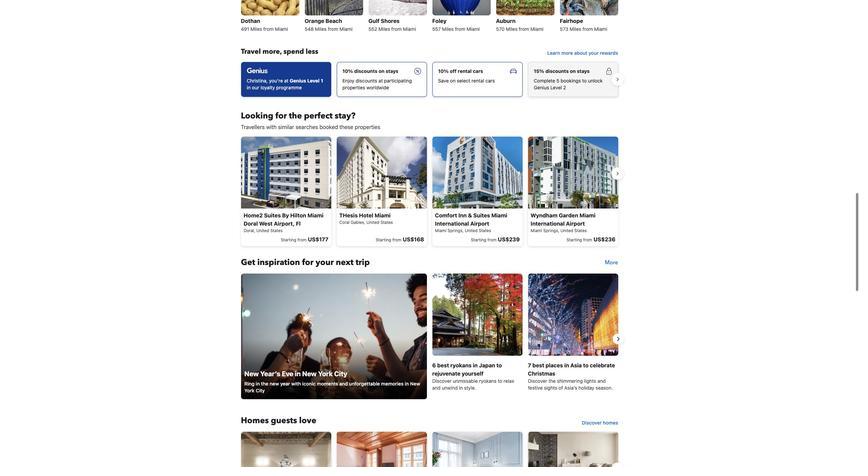 Task type: describe. For each thing, give the bounding box(es) containing it.
trip
[[356, 257, 370, 269]]

0 vertical spatial city
[[334, 371, 347, 378]]

homes guests love
[[241, 416, 316, 427]]

asia
[[571, 363, 582, 369]]

and inside new year's eve in new york city ring in the new year with iconic moments and unforgettable memories in new york city
[[339, 382, 348, 387]]

level inside complete 5 bookings to unlock genius level 2
[[551, 85, 562, 91]]

states inside wyndham garden miami international airport miami springs, united states
[[575, 229, 587, 234]]

discover for 7 best places in asia to celebrate christmas
[[528, 379, 547, 385]]

gables,
[[351, 220, 366, 225]]

genius inside complete 5 bookings to unlock genius level 2
[[534, 85, 549, 91]]

springs, inside comfort inn & suites miami international airport miami springs, united states
[[448, 229, 464, 234]]

in inside the christina, you're at genius level 1 in our loyalty programme
[[247, 85, 251, 91]]

year's
[[260, 371, 280, 378]]

home2 suites by hilton miami doral west airport, fl doral, united states starting from us$177
[[244, 213, 328, 243]]

inn
[[459, 213, 467, 219]]

2 horizontal spatial discover
[[582, 421, 602, 427]]

you're
[[269, 78, 283, 84]]

dothan 491 miles from miami
[[241, 18, 288, 32]]

learn more about your rewards
[[548, 50, 618, 56]]

from inside home2 suites by hilton miami doral west airport, fl doral, united states starting from us$177
[[298, 238, 307, 243]]

from inside auburn 570 miles from miami
[[519, 26, 529, 32]]

hotel
[[359, 213, 373, 219]]

15% discounts on stays
[[534, 68, 590, 74]]

christina,
[[247, 78, 268, 84]]

6 best ryokans in japan to rejuvenate yourself discover unmissable ryokans to relax and unwind in style.
[[432, 363, 514, 392]]

your for for
[[316, 257, 334, 269]]

season.
[[596, 386, 613, 392]]

15%
[[534, 68, 544, 74]]

perfect
[[304, 110, 333, 122]]

miles for auburn
[[506, 26, 518, 32]]

home2
[[244, 213, 263, 219]]

552
[[369, 26, 377, 32]]

booked
[[320, 124, 338, 130]]

with inside new year's eve in new york city ring in the new year with iconic moments and unforgettable memories in new york city
[[291, 382, 301, 387]]

new year's eve in new york city ring in the new year with iconic moments and unforgettable memories in new york city
[[244, 371, 420, 394]]

airport,
[[274, 221, 295, 227]]

to inside 7 best places in asia to celebrate christmas discover the shimmering lights and festive sights of asia's holiday season.
[[583, 363, 589, 369]]

stay?
[[335, 110, 356, 122]]

beach
[[326, 18, 342, 24]]

united inside thesis hotel miami coral gables, united states
[[367, 220, 379, 225]]

discover for 6 best ryokans in japan to rejuvenate yourself
[[432, 379, 452, 385]]

0 horizontal spatial new
[[244, 371, 259, 378]]

homes
[[603, 421, 618, 427]]

for inside looking for the perfect stay? travellers with similar searches booked these properties
[[275, 110, 287, 122]]

more
[[605, 259, 618, 267]]

rewards
[[600, 50, 618, 56]]

learn more about your rewards link
[[545, 47, 621, 59]]

miles for dothan
[[251, 26, 262, 32]]

7
[[528, 363, 531, 369]]

new
[[270, 382, 279, 387]]

states inside home2 suites by hilton miami doral west airport, fl doral, united states starting from us$177
[[270, 229, 283, 234]]

in right ring
[[256, 382, 260, 387]]

inspiration
[[257, 257, 300, 269]]

homes
[[241, 416, 269, 427]]

miles inside orange beach 548 miles from miami
[[315, 26, 327, 32]]

2
[[563, 85, 566, 91]]

in right memories
[[405, 382, 409, 387]]

stays for 10% discounts on stays
[[386, 68, 399, 74]]

from inside fairhope 573 miles from miami
[[583, 26, 593, 32]]

on for at
[[379, 68, 385, 74]]

from inside dothan 491 miles from miami
[[263, 26, 274, 32]]

miami inside dothan 491 miles from miami
[[275, 26, 288, 32]]

west
[[259, 221, 273, 227]]

miami inside foley 557 miles from miami
[[467, 26, 480, 32]]

1
[[321, 78, 323, 84]]

5
[[557, 78, 560, 84]]

get
[[241, 257, 255, 269]]

suites inside comfort inn & suites miami international airport miami springs, united states
[[473, 213, 490, 219]]

foley
[[432, 18, 447, 24]]

fl
[[296, 221, 301, 227]]

miami inside gulf shores 552 miles from miami
[[403, 26, 416, 32]]

springs, inside wyndham garden miami international airport miami springs, united states
[[544, 229, 560, 234]]

miami right garden
[[580, 213, 596, 219]]

of
[[559, 386, 563, 392]]

6
[[432, 363, 436, 369]]

starting from us$239
[[471, 237, 520, 243]]

to inside complete 5 bookings to unlock genius level 2
[[582, 78, 587, 84]]

at for discounts
[[379, 78, 383, 84]]

united inside home2 suites by hilton miami doral west airport, fl doral, united states starting from us$177
[[256, 229, 269, 234]]

united inside wyndham garden miami international airport miami springs, united states
[[561, 229, 573, 234]]

0 horizontal spatial ryokans
[[450, 363, 472, 369]]

auburn 570 miles from miami
[[496, 18, 544, 32]]

us$168
[[403, 237, 424, 243]]

6 best ryokans in japan to rejuvenate yourself image
[[432, 274, 523, 357]]

coral
[[339, 220, 350, 225]]

searches
[[296, 124, 318, 130]]

learn
[[548, 50, 560, 56]]

discounts for 5
[[546, 68, 569, 74]]

complete
[[534, 78, 555, 84]]

in right "eve" on the bottom left
[[295, 371, 301, 378]]

1 vertical spatial cars
[[486, 78, 495, 84]]

discover homes
[[582, 421, 618, 427]]

1 horizontal spatial new
[[302, 371, 317, 378]]

next
[[336, 257, 354, 269]]

our
[[252, 85, 259, 91]]

lights
[[584, 379, 596, 385]]

to right japan
[[497, 363, 502, 369]]

properties inside enjoy discounts at participating properties worldwide
[[343, 85, 365, 91]]

miami down the wyndham
[[531, 229, 542, 234]]

0 vertical spatial cars
[[473, 68, 483, 74]]

1 vertical spatial rental
[[472, 78, 484, 84]]

states inside comfort inn & suites miami international airport miami springs, united states
[[479, 229, 491, 234]]

from inside orange beach 548 miles from miami
[[328, 26, 338, 32]]

the inside looking for the perfect stay? travellers with similar searches booked these properties
[[289, 110, 302, 122]]

more,
[[263, 47, 282, 56]]

&
[[468, 213, 472, 219]]

airport inside comfort inn & suites miami international airport miami springs, united states
[[470, 221, 489, 227]]

worldwide
[[367, 85, 389, 91]]

gulf shores 552 miles from miami
[[369, 18, 416, 32]]

similar
[[278, 124, 294, 130]]

miami inside auburn 570 miles from miami
[[531, 26, 544, 32]]

bookings
[[561, 78, 581, 84]]

gulf
[[369, 18, 380, 24]]

spend
[[284, 47, 304, 56]]

miami inside orange beach 548 miles from miami
[[340, 26, 353, 32]]

in down unmissable
[[459, 386, 463, 392]]

best for places
[[533, 363, 544, 369]]

us$236
[[594, 237, 616, 243]]

christina, you're at genius level 1 in our loyalty programme
[[247, 78, 323, 91]]

and inside 7 best places in asia to celebrate christmas discover the shimmering lights and festive sights of asia's holiday season.
[[598, 379, 606, 385]]

travellers
[[241, 124, 265, 130]]

548
[[305, 26, 314, 32]]

573
[[560, 26, 569, 32]]

miami inside home2 suites by hilton miami doral west airport, fl doral, united states starting from us$177
[[308, 213, 324, 219]]

10% off rental cars
[[438, 68, 483, 74]]

international inside comfort inn & suites miami international airport miami springs, united states
[[435, 221, 469, 227]]

complete 5 bookings to unlock genius level 2
[[534, 78, 603, 91]]

love
[[299, 416, 316, 427]]

discover homes link
[[579, 418, 621, 430]]

get inspiration for your next trip
[[241, 257, 370, 269]]

sights
[[544, 386, 557, 392]]

eve
[[282, 371, 293, 378]]

miami down comfort
[[435, 229, 447, 234]]

looking for the perfect stay? travellers with similar searches booked these properties
[[241, 110, 380, 130]]

memories
[[381, 382, 404, 387]]

suites inside home2 suites by hilton miami doral west airport, fl doral, united states starting from us$177
[[264, 213, 281, 219]]

wyndham
[[531, 213, 558, 219]]

new year's eve in new york city region
[[236, 274, 624, 405]]



Task type: vqa. For each thing, say whether or not it's contained in the screenshot.
the '5408' in 'departure point summit one vanderbilt, 45 e 42nd st, new york city, ny, 10017-5408 this tour starts at the entrance on the main concourse of the grand central terminal.'
no



Task type: locate. For each thing, give the bounding box(es) containing it.
comfort inn & suites miami international airport miami springs, united states
[[435, 213, 507, 234]]

3 starting from the left
[[471, 238, 486, 243]]

2 best from the left
[[533, 363, 544, 369]]

1 horizontal spatial city
[[334, 371, 347, 378]]

wyndham garden miami international airport miami springs, united states
[[531, 213, 596, 234]]

0 horizontal spatial springs,
[[448, 229, 464, 234]]

starting down airport,
[[281, 238, 296, 243]]

miles for foley
[[442, 26, 454, 32]]

1 horizontal spatial at
[[379, 78, 383, 84]]

discover up festive
[[528, 379, 547, 385]]

level
[[307, 78, 320, 84], [551, 85, 562, 91]]

miles down fairhope
[[570, 26, 581, 32]]

genius up programme
[[290, 78, 306, 84]]

discounts inside enjoy discounts at participating properties worldwide
[[356, 78, 377, 84]]

0 vertical spatial genius
[[290, 78, 306, 84]]

1 starting from the left
[[281, 238, 296, 243]]

ryokans down japan
[[479, 379, 497, 385]]

more link
[[605, 258, 618, 269]]

doral,
[[244, 229, 255, 234]]

thesis
[[339, 213, 358, 219]]

miles inside auburn 570 miles from miami
[[506, 26, 518, 32]]

1 region from the top
[[236, 59, 624, 100]]

properties down enjoy
[[343, 85, 365, 91]]

1 horizontal spatial and
[[432, 386, 441, 392]]

genius inside the christina, you're at genius level 1 in our loyalty programme
[[290, 78, 306, 84]]

stays up participating
[[386, 68, 399, 74]]

new
[[244, 371, 259, 378], [302, 371, 317, 378], [410, 382, 420, 387]]

the for 7 best places in asia to celebrate christmas
[[549, 379, 556, 385]]

1 vertical spatial city
[[256, 388, 265, 394]]

1 stays from the left
[[386, 68, 399, 74]]

us$177
[[308, 237, 328, 243]]

states up starting from us$168
[[381, 220, 393, 225]]

3 miles from the left
[[379, 26, 390, 32]]

from down shores
[[391, 26, 402, 32]]

level left "1"
[[307, 78, 320, 84]]

starting for wyndham garden miami international airport
[[567, 238, 582, 243]]

from right 570 at the top right of the page
[[519, 26, 529, 32]]

2 international from the left
[[531, 221, 565, 227]]

from inside starting from us$168
[[393, 238, 402, 243]]

in inside 7 best places in asia to celebrate christmas discover the shimmering lights and festive sights of asia's holiday season.
[[564, 363, 569, 369]]

0 horizontal spatial suites
[[264, 213, 281, 219]]

best right 7
[[533, 363, 544, 369]]

level down 5
[[551, 85, 562, 91]]

6 miles from the left
[[570, 26, 581, 32]]

1 horizontal spatial ryokans
[[479, 379, 497, 385]]

miami left "557"
[[403, 26, 416, 32]]

10% up save
[[438, 68, 449, 74]]

new up ring
[[244, 371, 259, 378]]

places
[[546, 363, 563, 369]]

0 horizontal spatial airport
[[470, 221, 489, 227]]

starting down comfort inn & suites miami international airport miami springs, united states
[[471, 238, 486, 243]]

and up season. on the bottom right of page
[[598, 379, 606, 385]]

genius down complete
[[534, 85, 549, 91]]

1 horizontal spatial 10%
[[438, 68, 449, 74]]

0 horizontal spatial york
[[244, 388, 255, 394]]

1 vertical spatial region
[[236, 134, 624, 249]]

to left unlock
[[582, 78, 587, 84]]

0 vertical spatial for
[[275, 110, 287, 122]]

1 vertical spatial york
[[244, 388, 255, 394]]

international down comfort
[[435, 221, 469, 227]]

states inside thesis hotel miami coral gables, united states
[[381, 220, 393, 225]]

starting inside home2 suites by hilton miami doral west airport, fl doral, united states starting from us$177
[[281, 238, 296, 243]]

from left us$239
[[488, 238, 497, 243]]

0 horizontal spatial cars
[[473, 68, 483, 74]]

miles down orange
[[315, 26, 327, 32]]

0 horizontal spatial 10%
[[343, 68, 353, 74]]

comfort
[[435, 213, 457, 219]]

3 region from the top
[[236, 430, 624, 468]]

the left new at the left
[[261, 382, 268, 387]]

participating
[[384, 78, 412, 84]]

properties
[[343, 85, 365, 91], [355, 124, 380, 130]]

enjoy discounts at participating properties worldwide
[[343, 78, 412, 91]]

orange
[[305, 18, 324, 24]]

1 springs, from the left
[[448, 229, 464, 234]]

starting inside starting from us$168
[[376, 238, 391, 243]]

the up similar
[[289, 110, 302, 122]]

from left 'us$236'
[[583, 238, 592, 243]]

orange beach 548 miles from miami
[[305, 18, 353, 32]]

0 vertical spatial your
[[589, 50, 599, 56]]

miami up starting from us$239 on the bottom of the page
[[492, 213, 507, 219]]

miles inside gulf shores 552 miles from miami
[[379, 26, 390, 32]]

on up enjoy discounts at participating properties worldwide
[[379, 68, 385, 74]]

1 10% from the left
[[343, 68, 353, 74]]

airport down &
[[470, 221, 489, 227]]

foley 557 miles from miami
[[432, 18, 480, 32]]

states down airport,
[[270, 229, 283, 234]]

city up moments
[[334, 371, 347, 378]]

your right about
[[589, 50, 599, 56]]

airport inside wyndham garden miami international airport miami springs, united states
[[566, 221, 585, 227]]

at up worldwide
[[379, 78, 383, 84]]

miami left 570 at the top right of the page
[[467, 26, 480, 32]]

1 horizontal spatial suites
[[473, 213, 490, 219]]

thesis hotel miami coral gables, united states
[[339, 213, 393, 225]]

5 miles from the left
[[506, 26, 518, 32]]

starting for thesis hotel miami
[[376, 238, 391, 243]]

2 10% from the left
[[438, 68, 449, 74]]

0 horizontal spatial level
[[307, 78, 320, 84]]

region containing 10% discounts on stays
[[236, 59, 624, 100]]

10% up enjoy
[[343, 68, 353, 74]]

best inside 6 best ryokans in japan to rejuvenate yourself discover unmissable ryokans to relax and unwind in style.
[[437, 363, 449, 369]]

springs, down inn
[[448, 229, 464, 234]]

ryokans up yourself
[[450, 363, 472, 369]]

from inside gulf shores 552 miles from miami
[[391, 26, 402, 32]]

0 horizontal spatial international
[[435, 221, 469, 227]]

shores
[[381, 18, 400, 24]]

1 miles from the left
[[251, 26, 262, 32]]

region containing home2 suites by hilton miami doral west airport, fl
[[236, 134, 624, 249]]

cars up save on select rental cars
[[473, 68, 483, 74]]

hilton
[[290, 213, 306, 219]]

to left relax
[[498, 379, 502, 385]]

the inside new year's eve in new york city ring in the new year with iconic moments and unforgettable memories in new york city
[[261, 382, 268, 387]]

491
[[241, 26, 249, 32]]

holiday
[[579, 386, 595, 392]]

2 starting from the left
[[376, 238, 391, 243]]

rental up select
[[458, 68, 472, 74]]

starting down thesis hotel miami coral gables, united states
[[376, 238, 391, 243]]

1 horizontal spatial stays
[[577, 68, 590, 74]]

airport down garden
[[566, 221, 585, 227]]

1 horizontal spatial springs,
[[544, 229, 560, 234]]

fairhope 573 miles from miami
[[560, 18, 607, 32]]

states up starting from us$239 on the bottom of the page
[[479, 229, 491, 234]]

miles inside fairhope 573 miles from miami
[[570, 26, 581, 32]]

with right year
[[291, 382, 301, 387]]

2 stays from the left
[[577, 68, 590, 74]]

on
[[379, 68, 385, 74], [570, 68, 576, 74], [450, 78, 456, 84]]

rejuvenate
[[432, 371, 461, 377]]

discover left "homes"
[[582, 421, 602, 427]]

relax
[[504, 379, 514, 385]]

0 vertical spatial properties
[[343, 85, 365, 91]]

discounts up 5
[[546, 68, 569, 74]]

style.
[[464, 386, 476, 392]]

2 miles from the left
[[315, 26, 327, 32]]

guests
[[271, 416, 297, 427]]

0 vertical spatial york
[[318, 371, 333, 378]]

discounts down 10% discounts on stays
[[356, 78, 377, 84]]

1 horizontal spatial airport
[[566, 221, 585, 227]]

1 horizontal spatial on
[[450, 78, 456, 84]]

4 starting from the left
[[567, 238, 582, 243]]

discounts up enjoy discounts at participating properties worldwide
[[354, 68, 378, 74]]

10% for 10% discounts on stays
[[343, 68, 353, 74]]

from inside starting from us$239
[[488, 238, 497, 243]]

0 vertical spatial rental
[[458, 68, 472, 74]]

miami down beach
[[340, 26, 353, 32]]

miami
[[275, 26, 288, 32], [340, 26, 353, 32], [403, 26, 416, 32], [467, 26, 480, 32], [531, 26, 544, 32], [594, 26, 607, 32], [308, 213, 324, 219], [375, 213, 391, 219], [492, 213, 507, 219], [580, 213, 596, 219], [435, 229, 447, 234], [531, 229, 542, 234]]

yourself
[[462, 371, 484, 377]]

discover inside 6 best ryokans in japan to rejuvenate yourself discover unmissable ryokans to relax and unwind in style.
[[432, 379, 452, 385]]

miles down dothan
[[251, 26, 262, 32]]

region
[[236, 59, 624, 100], [236, 134, 624, 249], [236, 430, 624, 468]]

miami inside thesis hotel miami coral gables, united states
[[375, 213, 391, 219]]

discover inside 7 best places in asia to celebrate christmas discover the shimmering lights and festive sights of asia's holiday season.
[[528, 379, 547, 385]]

united down the west
[[256, 229, 269, 234]]

from inside starting from us$236
[[583, 238, 592, 243]]

7 best places in asia to celebrate christmas image
[[528, 274, 618, 357]]

0 vertical spatial ryokans
[[450, 363, 472, 369]]

united down garden
[[561, 229, 573, 234]]

united
[[367, 220, 379, 225], [256, 229, 269, 234], [465, 229, 478, 234], [561, 229, 573, 234]]

on for bookings
[[570, 68, 576, 74]]

from up more,
[[263, 26, 274, 32]]

1 horizontal spatial discover
[[528, 379, 547, 385]]

in left our
[[247, 85, 251, 91]]

0 horizontal spatial stays
[[386, 68, 399, 74]]

1 vertical spatial for
[[302, 257, 314, 269]]

1 horizontal spatial genius
[[534, 85, 549, 91]]

the inside 7 best places in asia to celebrate christmas discover the shimmering lights and festive sights of asia's holiday season.
[[549, 379, 556, 385]]

at for you're
[[284, 78, 289, 84]]

ring
[[244, 382, 255, 387]]

0 horizontal spatial on
[[379, 68, 385, 74]]

on right save
[[450, 78, 456, 84]]

dothan
[[241, 18, 260, 24]]

2 horizontal spatial and
[[598, 379, 606, 385]]

miles down auburn
[[506, 26, 518, 32]]

suites up the west
[[264, 213, 281, 219]]

best inside 7 best places in asia to celebrate christmas discover the shimmering lights and festive sights of asia's holiday season.
[[533, 363, 544, 369]]

2 vertical spatial region
[[236, 430, 624, 468]]

to
[[582, 78, 587, 84], [497, 363, 502, 369], [583, 363, 589, 369], [498, 379, 502, 385]]

new up iconic on the left of the page
[[302, 371, 317, 378]]

on up bookings
[[570, 68, 576, 74]]

2 at from the left
[[379, 78, 383, 84]]

0 vertical spatial region
[[236, 59, 624, 100]]

557
[[432, 26, 441, 32]]

1 horizontal spatial with
[[291, 382, 301, 387]]

at inside the christina, you're at genius level 1 in our loyalty programme
[[284, 78, 289, 84]]

2 horizontal spatial the
[[549, 379, 556, 385]]

starting inside starting from us$236
[[567, 238, 582, 243]]

0 horizontal spatial discover
[[432, 379, 452, 385]]

travel
[[241, 47, 261, 56]]

1 suites from the left
[[264, 213, 281, 219]]

0 vertical spatial with
[[266, 124, 277, 130]]

1 horizontal spatial york
[[318, 371, 333, 378]]

1 airport from the left
[[470, 221, 489, 227]]

1 international from the left
[[435, 221, 469, 227]]

us$239
[[498, 237, 520, 243]]

1 vertical spatial properties
[[355, 124, 380, 130]]

miles for fairhope
[[570, 26, 581, 32]]

2 springs, from the left
[[544, 229, 560, 234]]

from inside foley 557 miles from miami
[[455, 26, 465, 32]]

1 vertical spatial level
[[551, 85, 562, 91]]

0 horizontal spatial the
[[261, 382, 268, 387]]

the up sights
[[549, 379, 556, 385]]

rental right select
[[472, 78, 484, 84]]

united inside comfort inn & suites miami international airport miami springs, united states
[[465, 229, 478, 234]]

celebrate
[[590, 363, 615, 369]]

and inside 6 best ryokans in japan to rejuvenate yourself discover unmissable ryokans to relax and unwind in style.
[[432, 386, 441, 392]]

starting inside starting from us$239
[[471, 238, 486, 243]]

suites
[[264, 213, 281, 219], [473, 213, 490, 219]]

1 vertical spatial ryokans
[[479, 379, 497, 385]]

1 horizontal spatial cars
[[486, 78, 495, 84]]

fairhope
[[560, 18, 583, 24]]

asia's
[[565, 386, 577, 392]]

unlock
[[588, 78, 603, 84]]

in up yourself
[[473, 363, 478, 369]]

doral
[[244, 221, 258, 227]]

1 horizontal spatial for
[[302, 257, 314, 269]]

miles right "557"
[[442, 26, 454, 32]]

2 region from the top
[[236, 134, 624, 249]]

states up starting from us$236 on the bottom of the page
[[575, 229, 587, 234]]

1 vertical spatial your
[[316, 257, 334, 269]]

starting for comfort inn & suites miami international airport
[[471, 238, 486, 243]]

best for ryokans
[[437, 363, 449, 369]]

region for homes guests love
[[236, 430, 624, 468]]

1 vertical spatial with
[[291, 382, 301, 387]]

1 horizontal spatial best
[[533, 363, 544, 369]]

at inside enjoy discounts at participating properties worldwide
[[379, 78, 383, 84]]

york down ring
[[244, 388, 255, 394]]

discounts
[[354, 68, 378, 74], [546, 68, 569, 74], [356, 78, 377, 84]]

with inside looking for the perfect stay? travellers with similar searches booked these properties
[[266, 124, 277, 130]]

from left us$177
[[298, 238, 307, 243]]

1 vertical spatial genius
[[534, 85, 549, 91]]

united down hotel
[[367, 220, 379, 225]]

1 horizontal spatial the
[[289, 110, 302, 122]]

0 horizontal spatial at
[[284, 78, 289, 84]]

0 horizontal spatial with
[[266, 124, 277, 130]]

less
[[306, 47, 318, 56]]

4 miles from the left
[[442, 26, 454, 32]]

next image
[[614, 336, 622, 344]]

more
[[562, 50, 573, 56]]

0 horizontal spatial city
[[256, 388, 265, 394]]

looking
[[241, 110, 273, 122]]

the for new year's eve in new york city
[[261, 382, 268, 387]]

save on select rental cars
[[438, 78, 495, 84]]

10% for 10% off rental cars
[[438, 68, 449, 74]]

at up programme
[[284, 78, 289, 84]]

1 horizontal spatial your
[[589, 50, 599, 56]]

to right asia on the right of the page
[[583, 363, 589, 369]]

2 airport from the left
[[566, 221, 585, 227]]

0 horizontal spatial and
[[339, 382, 348, 387]]

your for about
[[589, 50, 599, 56]]

stays for 15% discounts on stays
[[577, 68, 590, 74]]

your
[[589, 50, 599, 56], [316, 257, 334, 269]]

from right "557"
[[455, 26, 465, 32]]

level inside the christina, you're at genius level 1 in our loyalty programme
[[307, 78, 320, 84]]

miles
[[251, 26, 262, 32], [315, 26, 327, 32], [379, 26, 390, 32], [442, 26, 454, 32], [506, 26, 518, 32], [570, 26, 581, 32]]

miles inside dothan 491 miles from miami
[[251, 26, 262, 32]]

miami left 573
[[531, 26, 544, 32]]

2 horizontal spatial on
[[570, 68, 576, 74]]

and
[[598, 379, 606, 385], [339, 382, 348, 387], [432, 386, 441, 392]]

7 best places in asia to celebrate christmas discover the shimmering lights and festive sights of asia's holiday season.
[[528, 363, 615, 392]]

unmissable
[[453, 379, 478, 385]]

cars right select
[[486, 78, 495, 84]]

discover down rejuvenate on the right bottom
[[432, 379, 452, 385]]

starting down wyndham garden miami international airport miami springs, united states
[[567, 238, 582, 243]]

these
[[340, 124, 353, 130]]

discounts for discounts
[[354, 68, 378, 74]]

springs,
[[448, 229, 464, 234], [544, 229, 560, 234]]

by
[[282, 213, 289, 219]]

2 suites from the left
[[473, 213, 490, 219]]

springs, down the wyndham
[[544, 229, 560, 234]]

best up rejuvenate on the right bottom
[[437, 363, 449, 369]]

travel more, spend less
[[241, 47, 318, 56]]

1 at from the left
[[284, 78, 289, 84]]

and right moments
[[339, 382, 348, 387]]

2 horizontal spatial new
[[410, 382, 420, 387]]

region for travel more, spend less
[[236, 59, 624, 100]]

miami right "hilton"
[[308, 213, 324, 219]]

for up similar
[[275, 110, 287, 122]]

1 horizontal spatial level
[[551, 85, 562, 91]]

york up moments
[[318, 371, 333, 378]]

region for looking for the perfect stay?
[[236, 134, 624, 249]]

international down the wyndham
[[531, 221, 565, 227]]

new right memories
[[410, 382, 420, 387]]

from down beach
[[328, 26, 338, 32]]

suites right &
[[473, 213, 490, 219]]

1 horizontal spatial international
[[531, 221, 565, 227]]

in left asia on the right of the page
[[564, 363, 569, 369]]

from
[[263, 26, 274, 32], [328, 26, 338, 32], [391, 26, 402, 32], [455, 26, 465, 32], [519, 26, 529, 32], [583, 26, 593, 32], [298, 238, 307, 243], [393, 238, 402, 243], [488, 238, 497, 243], [583, 238, 592, 243]]

enjoy
[[343, 78, 354, 84]]

from left us$168
[[393, 238, 402, 243]]

570
[[496, 26, 505, 32]]

0 vertical spatial level
[[307, 78, 320, 84]]

your left the next in the left of the page
[[316, 257, 334, 269]]

and left "unwind"
[[432, 386, 441, 392]]

0 horizontal spatial best
[[437, 363, 449, 369]]

cars
[[473, 68, 483, 74], [486, 78, 495, 84]]

united down &
[[465, 229, 478, 234]]

for down us$177
[[302, 257, 314, 269]]

international inside wyndham garden miami international airport miami springs, united states
[[531, 221, 565, 227]]

off
[[450, 68, 457, 74]]

0 horizontal spatial genius
[[290, 78, 306, 84]]

miami inside fairhope 573 miles from miami
[[594, 26, 607, 32]]

miles inside foley 557 miles from miami
[[442, 26, 454, 32]]

properties inside looking for the perfect stay? travellers with similar searches booked these properties
[[355, 124, 380, 130]]

0 horizontal spatial for
[[275, 110, 287, 122]]

miles down shores
[[379, 26, 390, 32]]

0 horizontal spatial your
[[316, 257, 334, 269]]

1 best from the left
[[437, 363, 449, 369]]

from down fairhope
[[583, 26, 593, 32]]

miami up rewards at right top
[[594, 26, 607, 32]]

city down year's
[[256, 388, 265, 394]]

blue genius logo image
[[247, 68, 268, 73], [247, 68, 268, 73]]



